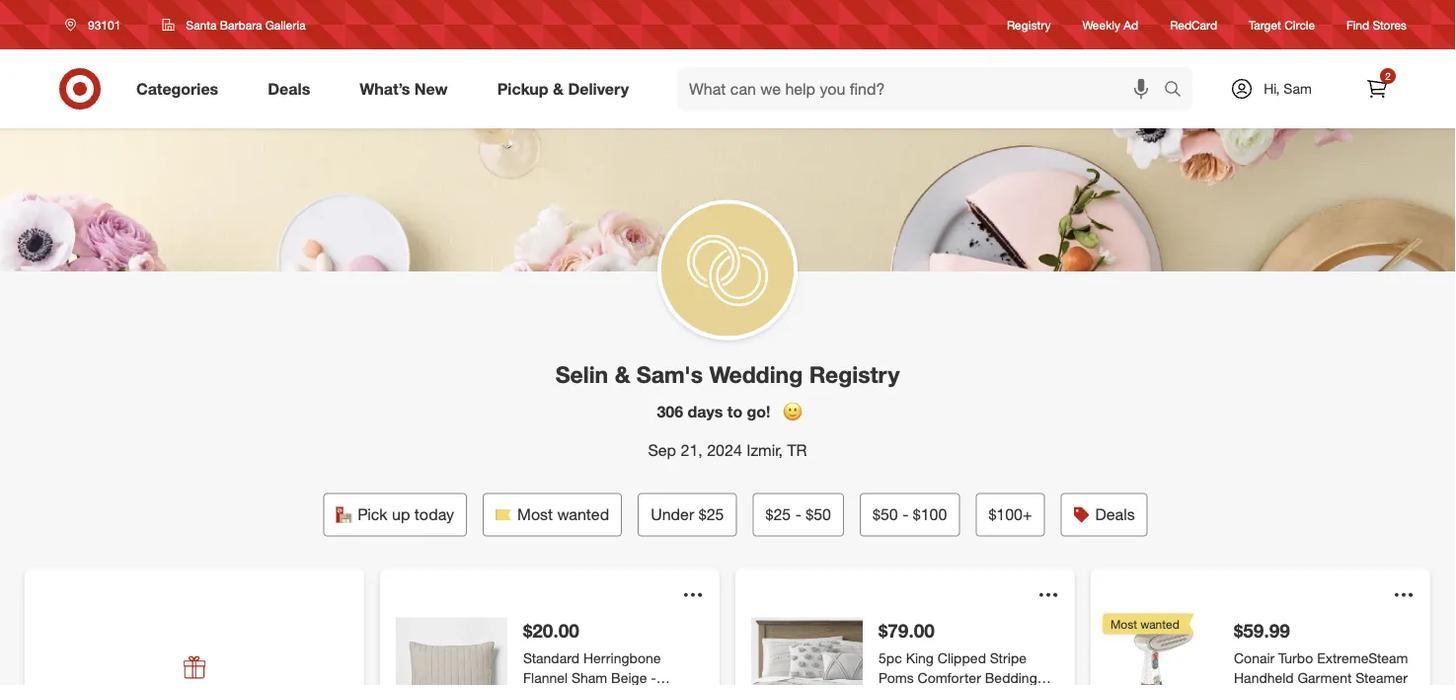 Task type: vqa. For each thing, say whether or not it's contained in the screenshot.
the top Type
no



Task type: describe. For each thing, give the bounding box(es) containing it.
beige
[[611, 669, 647, 685]]

21,
[[681, 441, 703, 460]]

search
[[1156, 81, 1203, 100]]

tr
[[788, 441, 808, 460]]

what's new link
[[343, 67, 473, 111]]

go!
[[747, 402, 771, 422]]

$50 inside button
[[806, 505, 832, 524]]

306 days to go!
[[657, 402, 771, 422]]

weekly
[[1083, 17, 1121, 32]]

pick up today button
[[323, 493, 467, 537]]

- for $50
[[903, 505, 909, 524]]

emoji image
[[783, 402, 799, 422]]

most wanted button
[[483, 493, 622, 537]]

target
[[1249, 17, 1282, 32]]

today
[[415, 505, 454, 524]]

conair
[[1235, 650, 1275, 667]]

selin
[[556, 361, 609, 388]]

hi, sam
[[1264, 80, 1313, 97]]

5pc king clipped stripe poms comforter bedding set gray - threshold™ image
[[752, 618, 863, 685]]

santa barbara galleria button
[[150, 7, 319, 42]]

$25 inside under $25 button
[[699, 505, 724, 524]]

conair turbo extremesteam handheld garment steamer image
[[1107, 618, 1219, 685]]

selin & sam's wedding registry
[[556, 361, 900, 388]]

pick
[[358, 505, 388, 524]]

sep 21, 2024 izmir, tr
[[648, 441, 808, 460]]

🙂
[[783, 402, 799, 422]]

steamer
[[1356, 669, 1408, 685]]

0 horizontal spatial registry
[[810, 361, 900, 388]]

1 horizontal spatial most
[[1111, 617, 1138, 632]]

under
[[651, 505, 695, 524]]

sham
[[572, 669, 608, 685]]

delivery
[[568, 79, 629, 98]]

- for $25
[[796, 505, 802, 524]]

to
[[728, 402, 743, 422]]

under $25 button
[[638, 493, 737, 537]]

0 horizontal spatial deals
[[268, 79, 310, 98]]

$25 - $50
[[766, 505, 832, 524]]

sam's
[[637, 361, 703, 388]]

circle
[[1285, 17, 1316, 32]]

deals button
[[1061, 493, 1148, 537]]

wedding
[[710, 361, 803, 388]]

target circle
[[1249, 17, 1316, 32]]

santa barbara galleria
[[186, 17, 306, 32]]

herringbone
[[584, 650, 661, 667]]

stripe
[[991, 650, 1027, 667]]

deals link
[[251, 67, 335, 111]]

find stores
[[1347, 17, 1407, 32]]

standard
[[523, 650, 580, 667]]

$59.99
[[1235, 620, 1291, 642]]

target circle link
[[1249, 16, 1316, 33]]

find
[[1347, 17, 1370, 32]]

$20.00 standard herringbone flannel sham beige 
[[523, 620, 661, 685]]

what's
[[360, 79, 410, 98]]

& for pickup
[[553, 79, 564, 98]]

find stores link
[[1347, 16, 1407, 33]]

what's new
[[360, 79, 448, 98]]

$79.00 5pc king clipped stripe poms comforter beddin
[[879, 620, 1038, 685]]

santa
[[186, 17, 217, 32]]

galleria
[[265, 17, 306, 32]]

profile photo image
[[662, 204, 794, 336]]

up
[[392, 505, 410, 524]]

sep
[[648, 441, 677, 460]]

$79.00
[[879, 620, 935, 642]]

5pc
[[879, 650, 903, 667]]

pickup & delivery
[[497, 79, 629, 98]]

93101 button
[[52, 7, 142, 42]]

redcard
[[1171, 17, 1218, 32]]

$100
[[913, 505, 948, 524]]

sam
[[1284, 80, 1313, 97]]

1 horizontal spatial registry
[[1008, 17, 1051, 32]]



Task type: locate. For each thing, give the bounding box(es) containing it.
$25
[[699, 505, 724, 524], [766, 505, 791, 524]]

0 vertical spatial most wanted
[[518, 505, 610, 524]]

$100+
[[989, 505, 1033, 524]]

pickup & delivery link
[[481, 67, 654, 111]]

$50 inside button
[[873, 505, 899, 524]]

1 horizontal spatial $50
[[873, 505, 899, 524]]

redcard link
[[1171, 16, 1218, 33]]

& right pickup
[[553, 79, 564, 98]]

categories link
[[120, 67, 243, 111]]

barbara
[[220, 17, 262, 32]]

1 vertical spatial most wanted
[[1111, 617, 1180, 632]]

wanted inside button
[[558, 505, 610, 524]]

1 horizontal spatial wanted
[[1141, 617, 1180, 632]]

0 horizontal spatial &
[[553, 79, 564, 98]]

1 vertical spatial registry
[[810, 361, 900, 388]]

most inside button
[[518, 505, 553, 524]]

categories
[[136, 79, 218, 98]]

$50 - $100 button
[[860, 493, 960, 537]]

0 horizontal spatial most wanted
[[518, 505, 610, 524]]

$25 - $50 button
[[753, 493, 844, 537]]

wanted
[[558, 505, 610, 524], [1141, 617, 1180, 632]]

$50 - $100
[[873, 505, 948, 524]]

0 vertical spatial deals
[[268, 79, 310, 98]]

most wanted
[[518, 505, 610, 524], [1111, 617, 1180, 632]]

$20.00
[[523, 620, 580, 642]]

0 vertical spatial registry
[[1008, 17, 1051, 32]]

1 horizontal spatial &
[[615, 361, 631, 388]]

&
[[553, 79, 564, 98], [615, 361, 631, 388]]

0 horizontal spatial wanted
[[558, 505, 610, 524]]

pick up today
[[358, 505, 454, 524]]

$25 down izmir,
[[766, 505, 791, 524]]

king
[[906, 650, 934, 667]]

turbo
[[1279, 650, 1314, 667]]

306
[[657, 402, 684, 422]]

1 horizontal spatial most wanted
[[1111, 617, 1180, 632]]

0 vertical spatial &
[[553, 79, 564, 98]]

ad
[[1124, 17, 1139, 32]]

2 link
[[1356, 67, 1400, 111]]

1 $50 from the left
[[806, 505, 832, 524]]

registry right wedding
[[810, 361, 900, 388]]

clipped
[[938, 650, 987, 667]]

1 $25 from the left
[[699, 505, 724, 524]]

comforter
[[918, 669, 982, 685]]

under $25
[[651, 505, 724, 524]]

0 horizontal spatial -
[[796, 505, 802, 524]]

flannel
[[523, 669, 568, 685]]

most wanted inside most wanted button
[[518, 505, 610, 524]]

1 vertical spatial &
[[615, 361, 631, 388]]

garment
[[1298, 669, 1353, 685]]

most
[[518, 505, 553, 524], [1111, 617, 1138, 632]]

1 horizontal spatial $25
[[766, 505, 791, 524]]

1 vertical spatial most
[[1111, 617, 1138, 632]]

& for selin
[[615, 361, 631, 388]]

What can we help you find? suggestions appear below search field
[[678, 67, 1169, 111]]

1 horizontal spatial -
[[903, 505, 909, 524]]

$50 left $100
[[873, 505, 899, 524]]

2024
[[707, 441, 743, 460]]

weekly ad link
[[1083, 16, 1139, 33]]

stores
[[1373, 17, 1407, 32]]

2 $25 from the left
[[766, 505, 791, 524]]

poms
[[879, 669, 914, 685]]

$25 inside $25 - $50 button
[[766, 505, 791, 524]]

93101
[[88, 17, 121, 32]]

deals
[[268, 79, 310, 98], [1096, 505, 1136, 524]]

search button
[[1156, 67, 1203, 115]]

hi,
[[1264, 80, 1280, 97]]

& right selin at left bottom
[[615, 361, 631, 388]]

0 vertical spatial wanted
[[558, 505, 610, 524]]

0 vertical spatial most
[[518, 505, 553, 524]]

handheld
[[1235, 669, 1294, 685]]

- down tr
[[796, 505, 802, 524]]

0 horizontal spatial $25
[[699, 505, 724, 524]]

$100+ button
[[976, 493, 1046, 537]]

new
[[415, 79, 448, 98]]

registry left weekly
[[1008, 17, 1051, 32]]

1 horizontal spatial deals
[[1096, 505, 1136, 524]]

2 $50 from the left
[[873, 505, 899, 524]]

- inside button
[[903, 505, 909, 524]]

deals inside button
[[1096, 505, 1136, 524]]

& inside pickup & delivery link
[[553, 79, 564, 98]]

izmir,
[[747, 441, 783, 460]]

0 horizontal spatial most
[[518, 505, 553, 524]]

0 horizontal spatial $50
[[806, 505, 832, 524]]

$50
[[806, 505, 832, 524], [873, 505, 899, 524]]

$59.99 conair turbo extremesteam handheld garment steamer
[[1235, 620, 1409, 685]]

$25 right under
[[699, 505, 724, 524]]

1 - from the left
[[796, 505, 802, 524]]

standard herringbone flannel sham beige - threshold™ image
[[396, 618, 508, 685]]

- inside button
[[796, 505, 802, 524]]

registry link
[[1008, 16, 1051, 33]]

1 vertical spatial deals
[[1096, 505, 1136, 524]]

weekly ad
[[1083, 17, 1139, 32]]

extremesteam
[[1318, 650, 1409, 667]]

-
[[796, 505, 802, 524], [903, 505, 909, 524]]

pickup
[[497, 79, 549, 98]]

2 - from the left
[[903, 505, 909, 524]]

- left $100
[[903, 505, 909, 524]]

2
[[1386, 70, 1391, 82]]

1 vertical spatial wanted
[[1141, 617, 1180, 632]]

$50 down tr
[[806, 505, 832, 524]]

days
[[688, 402, 723, 422]]

registry
[[1008, 17, 1051, 32], [810, 361, 900, 388]]



